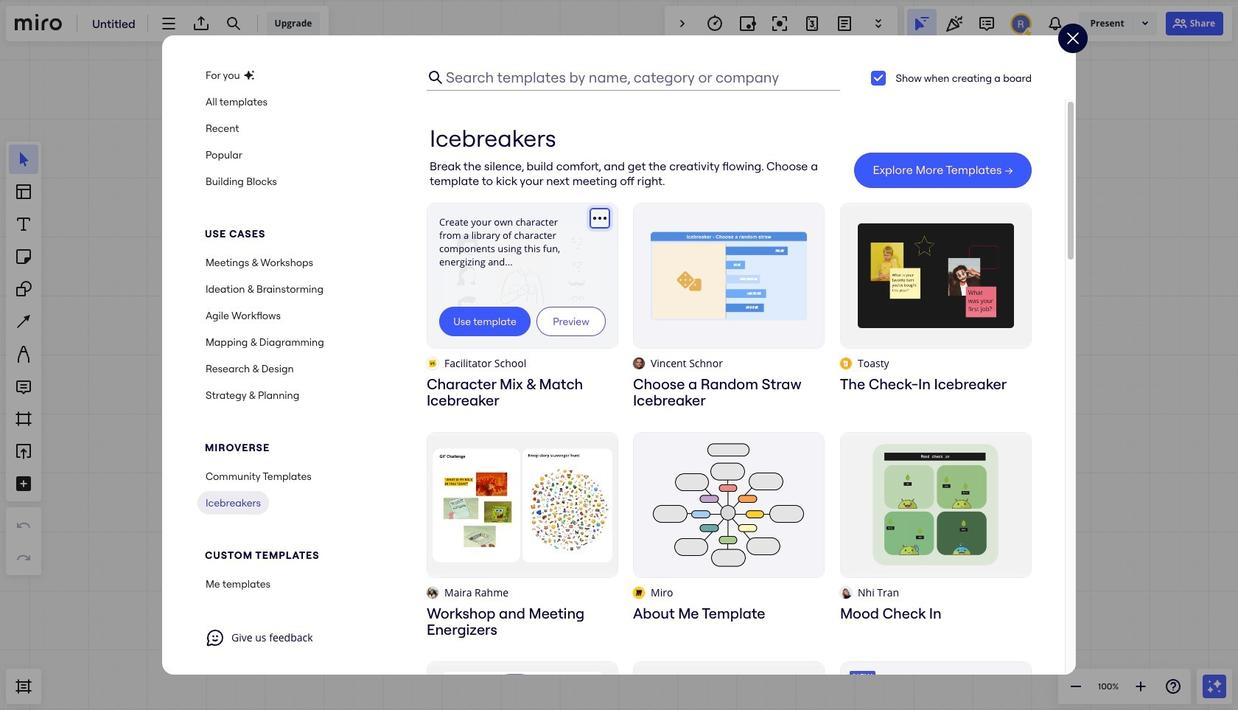 Task type: vqa. For each thing, say whether or not it's contained in the screenshot.
THE "OPEN FRAMES" ICON
no



Task type: locate. For each thing, give the bounding box(es) containing it.
spagx image
[[1171, 15, 1189, 32], [206, 629, 224, 647]]

1 horizontal spatial spagx image
[[1171, 15, 1189, 32]]

1 vertical spatial spagx image
[[206, 629, 224, 647]]

Search templates by name, category or company field
[[445, 68, 840, 87]]

communication toolbar
[[905, 6, 1233, 41]]

collaboration toolbar
[[665, 6, 898, 41]]

creation toolbar
[[6, 47, 41, 669]]

0 horizontal spatial spagx image
[[206, 629, 224, 647]]

None button
[[870, 69, 887, 87]]

templates navigation
[[198, 64, 356, 622]]

0 vertical spatial spagx image
[[1171, 15, 1189, 32]]

hide collaborators' cursors image
[[914, 15, 932, 32]]

hide apps image
[[674, 15, 692, 32]]



Task type: describe. For each thing, give the bounding box(es) containing it.
spagx image inside communication toolbar
[[1171, 15, 1189, 32]]

board toolbar
[[6, 6, 329, 41]]

comment image
[[979, 15, 996, 32]]

spagx image
[[1065, 30, 1082, 47]]



